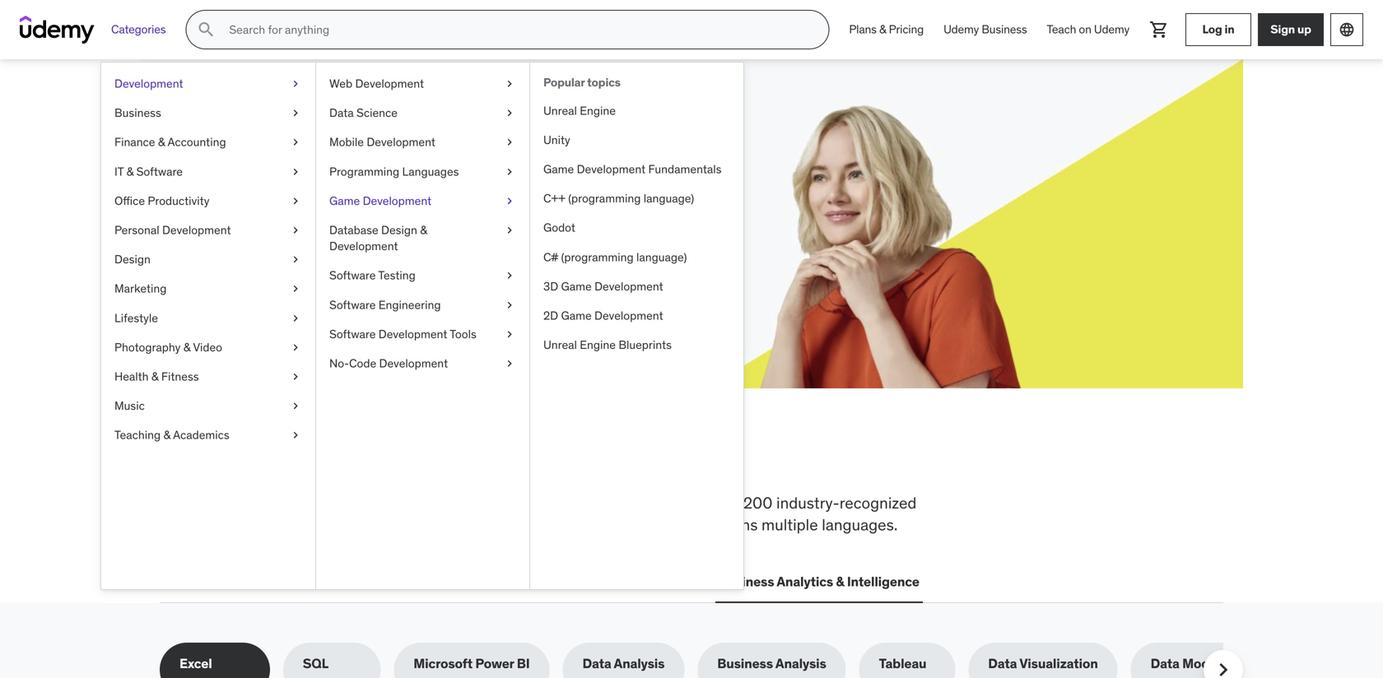 Task type: vqa. For each thing, say whether or not it's contained in the screenshot.
Leadership BUTTON
yes



Task type: locate. For each thing, give the bounding box(es) containing it.
0 vertical spatial it
[[114, 164, 124, 179]]

udemy
[[944, 22, 980, 37], [1095, 22, 1130, 37]]

1 horizontal spatial data science
[[501, 574, 582, 591]]

development down software development tools link
[[379, 356, 448, 371]]

web development inside button
[[163, 574, 276, 591]]

1 vertical spatial language)
[[637, 250, 687, 265]]

0 vertical spatial engine
[[580, 103, 616, 118]]

science down "professional"
[[533, 574, 582, 591]]

2 udemy from the left
[[1095, 22, 1130, 37]]

analysis
[[614, 656, 665, 673], [776, 656, 827, 673]]

xsmall image inside development link
[[289, 76, 302, 92]]

unreal engine blueprints link
[[530, 331, 744, 360]]

xsmall image inside software testing link
[[503, 268, 516, 284]]

plans & pricing link
[[840, 10, 934, 49]]

0 vertical spatial skills
[[273, 439, 362, 482]]

for up and
[[687, 493, 706, 513]]

unreal down 2d
[[544, 338, 577, 353]]

design inside design link
[[114, 252, 151, 267]]

lifestyle link
[[101, 304, 315, 333]]

all
[[160, 439, 208, 482]]

xsmall image inside office productivity link
[[289, 193, 302, 209]]

health
[[114, 369, 149, 384]]

engine inside unreal engine blueprints link
[[580, 338, 616, 353]]

game down the with
[[329, 193, 360, 208]]

submit search image
[[196, 20, 216, 40]]

& inside 'link'
[[151, 369, 159, 384]]

software
[[136, 164, 183, 179], [329, 268, 376, 283], [329, 298, 376, 312], [329, 327, 376, 342]]

categories
[[111, 22, 166, 37]]

& right plans
[[880, 22, 887, 37]]

unreal for unreal engine
[[544, 103, 577, 118]]

software inside software testing link
[[329, 268, 376, 283]]

it up office
[[114, 164, 124, 179]]

it & software link
[[101, 157, 315, 186]]

language) for c++ (programming language)
[[644, 191, 694, 206]]

development down office productivity link
[[162, 223, 231, 238]]

web development down certifications,
[[163, 574, 276, 591]]

at
[[485, 172, 497, 189]]

language) down the godot link
[[637, 250, 687, 265]]

personal development link
[[101, 216, 315, 245]]

analysis for business analysis
[[776, 656, 827, 673]]

it for it certifications
[[296, 574, 307, 591]]

marketing
[[114, 281, 167, 296]]

1 horizontal spatial web development
[[329, 76, 424, 91]]

& right analytics
[[836, 574, 845, 591]]

in right log
[[1225, 22, 1235, 37]]

data science button
[[498, 563, 585, 602]]

xsmall image for software development tools
[[503, 326, 516, 343]]

1 horizontal spatial it
[[296, 574, 307, 591]]

udemy inside "link"
[[1095, 22, 1130, 37]]

0 vertical spatial your
[[341, 131, 401, 165]]

data science inside data science button
[[501, 574, 582, 591]]

language) for c# (programming language)
[[637, 250, 687, 265]]

for inside covering critical workplace skills to technical topics, including prep content for over 200 industry-recognized certifications, our catalog supports well-rounded professional development and spans multiple languages.
[[687, 493, 706, 513]]

workplace
[[277, 493, 349, 513]]

xsmall image for game development
[[503, 193, 516, 209]]

1 vertical spatial skills
[[353, 493, 388, 513]]

xsmall image for it & software
[[289, 164, 302, 180]]

(programming for c++
[[569, 191, 641, 206]]

0 horizontal spatial for
[[298, 131, 336, 165]]

web for web development link
[[329, 76, 353, 91]]

& down game development 'link'
[[420, 223, 427, 238]]

business
[[982, 22, 1028, 37], [114, 106, 161, 120], [719, 574, 775, 591], [718, 656, 773, 673]]

science
[[357, 106, 398, 120], [533, 574, 582, 591]]

log in link
[[1186, 13, 1252, 46]]

web development up the data science link in the top of the page
[[329, 76, 424, 91]]

mobile development
[[329, 135, 436, 150]]

to
[[391, 493, 405, 513]]

course.
[[389, 172, 432, 189]]

game development
[[329, 193, 432, 208]]

language) down fundamentals
[[644, 191, 694, 206]]

xsmall image inside personal development link
[[289, 222, 302, 239]]

200
[[744, 493, 773, 513]]

for up potential
[[298, 131, 336, 165]]

skills
[[219, 131, 293, 165]]

0 vertical spatial web
[[329, 76, 353, 91]]

& right health
[[151, 369, 159, 384]]

business inside topic filters element
[[718, 656, 773, 673]]

1 horizontal spatial web
[[329, 76, 353, 91]]

database design & development
[[329, 223, 427, 254]]

design down game development
[[381, 223, 418, 238]]

development down certifications,
[[194, 574, 276, 591]]

1 vertical spatial (programming
[[561, 250, 634, 265]]

udemy image
[[20, 16, 95, 44]]

xsmall image for software engineering
[[503, 297, 516, 313]]

a
[[378, 172, 385, 189]]

unreal engine blueprints
[[544, 338, 672, 353]]

leadership
[[413, 574, 481, 591]]

xsmall image
[[289, 76, 302, 92], [503, 76, 516, 92], [289, 105, 302, 121], [503, 134, 516, 151], [289, 193, 302, 209], [289, 222, 302, 239], [289, 252, 302, 268], [503, 268, 516, 284], [289, 281, 302, 297], [503, 297, 516, 313], [289, 310, 302, 326], [503, 356, 516, 372]]

(programming up 3d game development
[[561, 250, 634, 265]]

xsmall image inside finance & accounting link
[[289, 134, 302, 151]]

unreal down the popular
[[544, 103, 577, 118]]

1 vertical spatial design
[[114, 252, 151, 267]]

web down certifications,
[[163, 574, 191, 591]]

1 vertical spatial web development
[[163, 574, 276, 591]]

data science up mobile at the top left of page
[[329, 106, 398, 120]]

&
[[880, 22, 887, 37], [158, 135, 165, 150], [127, 164, 134, 179], [420, 223, 427, 238], [183, 340, 191, 355], [151, 369, 159, 384], [163, 428, 171, 443], [836, 574, 845, 591]]

unreal engine
[[544, 103, 616, 118]]

xsmall image for health & fitness
[[289, 369, 302, 385]]

engine down "topics"
[[580, 103, 616, 118]]

industry-
[[777, 493, 840, 513]]

data up mobile at the top left of page
[[329, 106, 354, 120]]

code
[[349, 356, 377, 371]]

3d game development
[[544, 279, 664, 294]]

1 vertical spatial your
[[267, 172, 292, 189]]

xsmall image inside it & software link
[[289, 164, 302, 180]]

xsmall image for programming languages
[[503, 164, 516, 180]]

mobile
[[329, 135, 364, 150]]

1 vertical spatial data science
[[501, 574, 582, 591]]

0 horizontal spatial science
[[357, 106, 398, 120]]

skills up workplace
[[273, 439, 362, 482]]

0 vertical spatial web development
[[329, 76, 424, 91]]

xsmall image inside marketing link
[[289, 281, 302, 297]]

0 vertical spatial (programming
[[569, 191, 641, 206]]

music link
[[101, 392, 315, 421]]

Search for anything text field
[[226, 16, 809, 44]]

it inside button
[[296, 574, 307, 591]]

personal
[[114, 223, 159, 238]]

web development for web development button
[[163, 574, 276, 591]]

1 engine from the top
[[580, 103, 616, 118]]

1 vertical spatial for
[[687, 493, 706, 513]]

xsmall image inside programming languages link
[[503, 164, 516, 180]]

data analysis
[[583, 656, 665, 673]]

software development tools link
[[316, 320, 530, 349]]

development down course.
[[363, 193, 432, 208]]

1 unreal from the top
[[544, 103, 577, 118]]

technical
[[409, 493, 472, 513]]

0 vertical spatial data science
[[329, 106, 398, 120]]

xsmall image for database design & development
[[503, 222, 516, 239]]

udemy business link
[[934, 10, 1037, 49]]

xsmall image
[[503, 105, 516, 121], [289, 134, 302, 151], [289, 164, 302, 180], [503, 164, 516, 180], [503, 193, 516, 209], [503, 222, 516, 239], [503, 326, 516, 343], [289, 340, 302, 356], [289, 369, 302, 385], [289, 398, 302, 414], [289, 428, 302, 444]]

xsmall image for data science
[[503, 105, 516, 121]]

photography & video link
[[101, 333, 315, 362]]

development down database
[[329, 239, 398, 254]]

0 horizontal spatial design
[[114, 252, 151, 267]]

potential
[[295, 172, 347, 189]]

game
[[544, 162, 574, 177], [329, 193, 360, 208], [561, 279, 592, 294], [561, 308, 592, 323]]

1 analysis from the left
[[614, 656, 665, 673]]

1 vertical spatial web
[[163, 574, 191, 591]]

science for data science button
[[533, 574, 582, 591]]

software up software engineering
[[329, 268, 376, 283]]

game right 2d
[[561, 308, 592, 323]]

1 horizontal spatial your
[[341, 131, 401, 165]]

1 horizontal spatial design
[[381, 223, 418, 238]]

& inside button
[[836, 574, 845, 591]]

c++
[[544, 191, 566, 206]]

business for business
[[114, 106, 161, 120]]

development
[[592, 515, 683, 535]]

software up code
[[329, 327, 376, 342]]

business for business analytics & intelligence
[[719, 574, 775, 591]]

1 vertical spatial science
[[533, 574, 582, 591]]

& right teaching
[[163, 428, 171, 443]]

xsmall image inside software development tools link
[[503, 326, 516, 343]]

software up office productivity
[[136, 164, 183, 179]]

software inside it & software link
[[136, 164, 183, 179]]

1 horizontal spatial analysis
[[776, 656, 827, 673]]

1 vertical spatial it
[[296, 574, 307, 591]]

2 engine from the top
[[580, 338, 616, 353]]

for inside skills for your future expand your potential with a course. starting at just $12.99 through dec 15.
[[298, 131, 336, 165]]

development up c++ (programming language)
[[577, 162, 646, 177]]

xsmall image inside music link
[[289, 398, 302, 414]]

science inside button
[[533, 574, 582, 591]]

(programming inside 'link'
[[561, 250, 634, 265]]

0 vertical spatial in
[[1225, 22, 1235, 37]]

data down "professional"
[[501, 574, 530, 591]]

data left modeling
[[1151, 656, 1180, 673]]

skills
[[273, 439, 362, 482], [353, 493, 388, 513]]

data right bi
[[583, 656, 612, 673]]

xsmall image inside web development link
[[503, 76, 516, 92]]

engine
[[580, 103, 616, 118], [580, 338, 616, 353]]

xsmall image inside software engineering link
[[503, 297, 516, 313]]

unity link
[[530, 126, 744, 155]]

xsmall image for business
[[289, 105, 302, 121]]

language)
[[644, 191, 694, 206], [637, 250, 687, 265]]

it left certifications
[[296, 574, 307, 591]]

0 horizontal spatial udemy
[[944, 22, 980, 37]]

future
[[406, 131, 486, 165]]

software development tools
[[329, 327, 477, 342]]

1 horizontal spatial for
[[687, 493, 706, 513]]

xsmall image inside mobile development link
[[503, 134, 516, 151]]

photography
[[114, 340, 181, 355]]

web up mobile at the top left of page
[[329, 76, 353, 91]]

catalog
[[285, 515, 337, 535]]

expand
[[219, 172, 263, 189]]

0 vertical spatial design
[[381, 223, 418, 238]]

sql
[[303, 656, 329, 673]]

engineering
[[379, 298, 441, 312]]

web inside button
[[163, 574, 191, 591]]

database design & development link
[[316, 216, 530, 261]]

(programming down game development fundamentals
[[569, 191, 641, 206]]

engine inside unreal engine link
[[580, 103, 616, 118]]

multiple
[[762, 515, 819, 535]]

0 vertical spatial language)
[[644, 191, 694, 206]]

data science down "professional"
[[501, 574, 582, 591]]

data left visualization
[[989, 656, 1018, 673]]

0 horizontal spatial data science
[[329, 106, 398, 120]]

no-code development link
[[316, 349, 530, 379]]

mobile development link
[[316, 128, 530, 157]]

xsmall image inside lifestyle link
[[289, 310, 302, 326]]

programming languages link
[[316, 157, 530, 186]]

music
[[114, 399, 145, 414]]

unity
[[544, 133, 571, 147]]

testing
[[378, 268, 416, 283]]

programming
[[329, 164, 400, 179]]

0 vertical spatial science
[[357, 106, 398, 120]]

$12.99
[[219, 190, 259, 207]]

1 vertical spatial in
[[519, 439, 551, 482]]

in up including
[[519, 439, 551, 482]]

language) inside 'link'
[[637, 250, 687, 265]]

& up office
[[127, 164, 134, 179]]

design down personal
[[114, 252, 151, 267]]

0 horizontal spatial analysis
[[614, 656, 665, 673]]

xsmall image inside teaching & academics link
[[289, 428, 302, 444]]

software inside software development tools link
[[329, 327, 376, 342]]

xsmall image for mobile development
[[503, 134, 516, 151]]

xsmall image inside health & fitness 'link'
[[289, 369, 302, 385]]

xsmall image inside no-code development link
[[503, 356, 516, 372]]

xsmall image inside design link
[[289, 252, 302, 268]]

log in
[[1203, 22, 1235, 37]]

2 analysis from the left
[[776, 656, 827, 673]]

business inside the business link
[[114, 106, 161, 120]]

through
[[262, 190, 308, 207]]

data science
[[329, 106, 398, 120], [501, 574, 582, 591]]

xsmall image inside database design & development link
[[503, 222, 516, 239]]

1 horizontal spatial udemy
[[1095, 22, 1130, 37]]

web development link
[[316, 69, 530, 99]]

xsmall image inside the business link
[[289, 105, 302, 121]]

xsmall image inside the data science link
[[503, 105, 516, 121]]

3d
[[544, 279, 559, 294]]

game development element
[[530, 63, 744, 590]]

xsmall image for software testing
[[503, 268, 516, 284]]

science up mobile development on the left top
[[357, 106, 398, 120]]

business inside business analytics & intelligence button
[[719, 574, 775, 591]]

0 horizontal spatial web
[[163, 574, 191, 591]]

game inside 'link'
[[329, 193, 360, 208]]

it certifications
[[296, 574, 393, 591]]

1 horizontal spatial science
[[533, 574, 582, 591]]

xsmall image for photography & video
[[289, 340, 302, 356]]

1 vertical spatial unreal
[[544, 338, 577, 353]]

0 horizontal spatial web development
[[163, 574, 276, 591]]

udemy right on
[[1095, 22, 1130, 37]]

development up the programming languages
[[367, 135, 436, 150]]

engine down 2d game development
[[580, 338, 616, 353]]

plans & pricing
[[850, 22, 924, 37]]

udemy right pricing
[[944, 22, 980, 37]]

xsmall image inside game development 'link'
[[503, 193, 516, 209]]

web
[[329, 76, 353, 91], [163, 574, 191, 591]]

software down software testing
[[329, 298, 376, 312]]

0 vertical spatial for
[[298, 131, 336, 165]]

1 vertical spatial engine
[[580, 338, 616, 353]]

unreal for unreal engine blueprints
[[544, 338, 577, 353]]

& left video at the bottom left
[[183, 340, 191, 355]]

& right finance at the left of the page
[[158, 135, 165, 150]]

our
[[259, 515, 281, 535]]

xsmall image inside photography & video link
[[289, 340, 302, 356]]

development down '3d game development' link on the top
[[595, 308, 664, 323]]

it & software
[[114, 164, 183, 179]]

2 unreal from the top
[[544, 338, 577, 353]]

web development for web development link
[[329, 76, 424, 91]]

software for software engineering
[[329, 298, 376, 312]]

skills up the supports
[[353, 493, 388, 513]]

certifications
[[310, 574, 393, 591]]

software inside software engineering link
[[329, 298, 376, 312]]

no-
[[329, 356, 349, 371]]

0 horizontal spatial it
[[114, 164, 124, 179]]

& for video
[[183, 340, 191, 355]]

0 vertical spatial unreal
[[544, 103, 577, 118]]



Task type: describe. For each thing, give the bounding box(es) containing it.
finance & accounting
[[114, 135, 226, 150]]

xsmall image for music
[[289, 398, 302, 414]]

0 horizontal spatial in
[[519, 439, 551, 482]]

(programming for c#
[[561, 250, 634, 265]]

3d game development link
[[530, 272, 744, 301]]

productivity
[[148, 193, 210, 208]]

& inside database design & development
[[420, 223, 427, 238]]

health & fitness link
[[101, 362, 315, 392]]

data inside button
[[501, 574, 530, 591]]

development inside 'link'
[[363, 193, 432, 208]]

teach on udemy
[[1047, 22, 1130, 37]]

data science for data science button
[[501, 574, 582, 591]]

xsmall image for marketing
[[289, 281, 302, 297]]

1 horizontal spatial in
[[1225, 22, 1235, 37]]

power
[[476, 656, 514, 673]]

you
[[368, 439, 427, 482]]

engine for unreal engine
[[580, 103, 616, 118]]

tableau
[[879, 656, 927, 673]]

certifications,
[[160, 515, 255, 535]]

game development fundamentals
[[544, 162, 722, 177]]

blueprints
[[619, 338, 672, 353]]

xsmall image for development
[[289, 76, 302, 92]]

software testing
[[329, 268, 416, 283]]

xsmall image for office productivity
[[289, 193, 302, 209]]

xsmall image for personal development
[[289, 222, 302, 239]]

& for fitness
[[151, 369, 159, 384]]

categories button
[[101, 10, 176, 49]]

photography & video
[[114, 340, 222, 355]]

software engineering
[[329, 298, 441, 312]]

plans
[[850, 22, 877, 37]]

development inside database design & development
[[329, 239, 398, 254]]

& for academics
[[163, 428, 171, 443]]

sign up
[[1271, 22, 1312, 37]]

0 horizontal spatial your
[[267, 172, 292, 189]]

professional
[[503, 515, 588, 535]]

2d
[[544, 308, 559, 323]]

skills inside covering critical workplace skills to technical topics, including prep content for over 200 industry-recognized certifications, our catalog supports well-rounded professional development and spans multiple languages.
[[353, 493, 388, 513]]

data science link
[[316, 99, 530, 128]]

development inside button
[[194, 574, 276, 591]]

c++ (programming language) link
[[530, 184, 744, 213]]

one
[[557, 439, 616, 482]]

tools
[[450, 327, 477, 342]]

development up the data science link in the top of the page
[[355, 76, 424, 91]]

business for business analysis
[[718, 656, 773, 673]]

business inside udemy business link
[[982, 22, 1028, 37]]

office productivity link
[[101, 186, 315, 216]]

xsmall image for design
[[289, 252, 302, 268]]

business analytics & intelligence
[[719, 574, 920, 591]]

over
[[710, 493, 740, 513]]

covering
[[160, 493, 222, 513]]

finance & accounting link
[[101, 128, 315, 157]]

2d game development
[[544, 308, 664, 323]]

place
[[622, 439, 708, 482]]

business link
[[101, 99, 315, 128]]

supports
[[340, 515, 403, 535]]

need
[[433, 439, 512, 482]]

intelligence
[[848, 574, 920, 591]]

data modeling
[[1151, 656, 1241, 673]]

prep
[[594, 493, 626, 513]]

microsoft power bi
[[414, 656, 530, 673]]

up
[[1298, 22, 1312, 37]]

xsmall image for finance & accounting
[[289, 134, 302, 151]]

on
[[1079, 22, 1092, 37]]

covering critical workplace skills to technical topics, including prep content for over 200 industry-recognized certifications, our catalog supports well-rounded professional development and spans multiple languages.
[[160, 493, 917, 535]]

choose a language image
[[1339, 21, 1356, 38]]

software for software testing
[[329, 268, 376, 283]]

accounting
[[168, 135, 226, 150]]

topics,
[[476, 493, 522, 513]]

dec
[[312, 190, 335, 207]]

software for software development tools
[[329, 327, 376, 342]]

game right 3d
[[561, 279, 592, 294]]

godot
[[544, 220, 576, 235]]

development down c# (programming language) 'link'
[[595, 279, 664, 294]]

health & fitness
[[114, 369, 199, 384]]

xsmall image for teaching & academics
[[289, 428, 302, 444]]

starting
[[435, 172, 482, 189]]

& for software
[[127, 164, 134, 179]]

pricing
[[889, 22, 924, 37]]

spans
[[717, 515, 758, 535]]

game down unity
[[544, 162, 574, 177]]

15.
[[338, 190, 354, 207]]

analysis for data analysis
[[614, 656, 665, 673]]

xsmall image for no-code development
[[503, 356, 516, 372]]

visualization
[[1020, 656, 1099, 673]]

teaching & academics link
[[101, 421, 315, 450]]

web for web development button
[[163, 574, 191, 591]]

1 udemy from the left
[[944, 22, 980, 37]]

excel
[[180, 656, 212, 673]]

all the skills you need in one place
[[160, 439, 708, 482]]

development down engineering at the top left of page
[[379, 327, 448, 342]]

fundamentals
[[649, 162, 722, 177]]

modeling
[[1183, 656, 1241, 673]]

topic filters element
[[160, 643, 1260, 679]]

analytics
[[777, 574, 834, 591]]

it for it & software
[[114, 164, 124, 179]]

well-
[[406, 515, 440, 535]]

engine for unreal engine blueprints
[[580, 338, 616, 353]]

bi
[[517, 656, 530, 673]]

just
[[500, 172, 522, 189]]

data visualization
[[989, 656, 1099, 673]]

business analytics & intelligence button
[[716, 563, 923, 602]]

leadership button
[[410, 563, 485, 602]]

teach
[[1047, 22, 1077, 37]]

software engineering link
[[316, 291, 530, 320]]

& for accounting
[[158, 135, 165, 150]]

database
[[329, 223, 379, 238]]

with
[[350, 172, 375, 189]]

academics
[[173, 428, 230, 443]]

science for the data science link in the top of the page
[[357, 106, 398, 120]]

data science for the data science link in the top of the page
[[329, 106, 398, 120]]

shopping cart with 0 items image
[[1150, 20, 1170, 40]]

sign up link
[[1259, 13, 1325, 46]]

udemy business
[[944, 22, 1028, 37]]

design inside database design & development
[[381, 223, 418, 238]]

microsoft
[[414, 656, 473, 673]]

xsmall image for web development
[[503, 76, 516, 92]]

xsmall image for lifestyle
[[289, 310, 302, 326]]

it certifications button
[[292, 563, 397, 602]]

& for pricing
[[880, 22, 887, 37]]

personal development
[[114, 223, 231, 238]]

next image
[[1211, 657, 1237, 679]]

rounded
[[440, 515, 499, 535]]

including
[[526, 493, 590, 513]]

development down the "categories" dropdown button
[[114, 76, 183, 91]]

c# (programming language) link
[[530, 243, 744, 272]]



